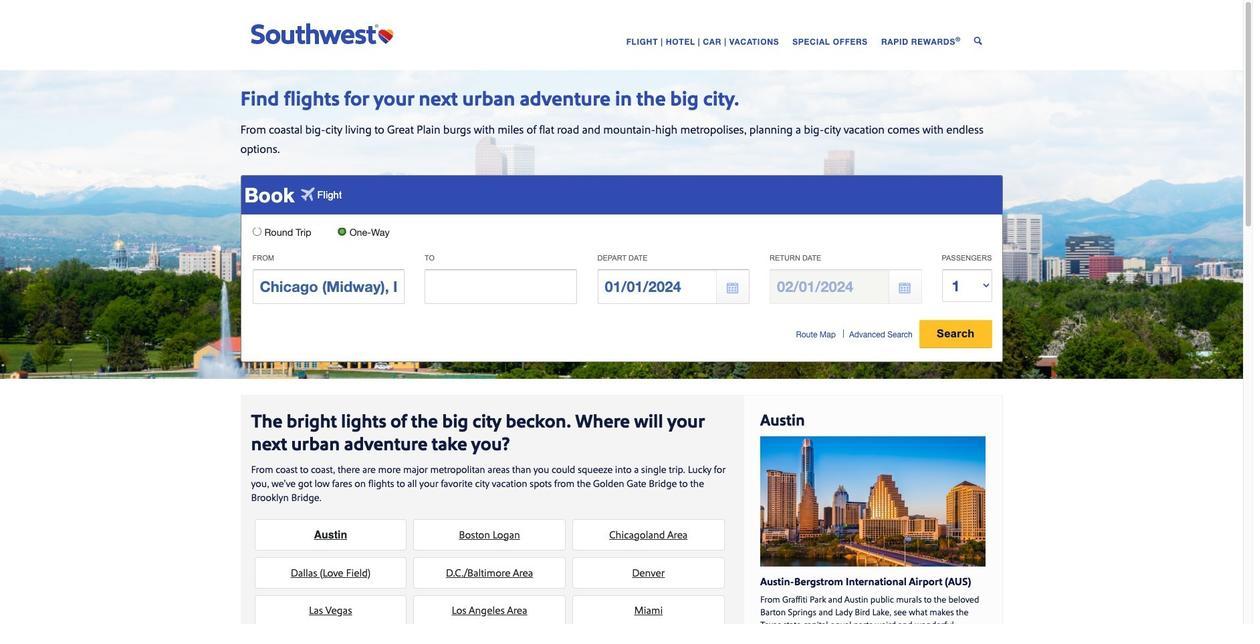 Task type: vqa. For each thing, say whether or not it's contained in the screenshot.
second W from left
no



Task type: locate. For each thing, give the bounding box(es) containing it.
downtown austin texas featuring skyline view of buildings. image
[[760, 437, 986, 567]]

None radio
[[252, 227, 261, 236], [338, 227, 346, 236], [252, 227, 261, 236], [338, 227, 346, 236]]

southwest image
[[250, 22, 400, 45]]

navigation
[[515, 33, 983, 49]]

form
[[236, 175, 1003, 363]]

None text field
[[252, 270, 405, 304], [598, 270, 750, 304], [252, 270, 405, 304], [598, 270, 750, 304]]

main content
[[0, 380, 1243, 625]]

None text field
[[425, 270, 577, 304], [770, 270, 922, 304], [425, 270, 577, 304], [770, 270, 922, 304]]



Task type: describe. For each thing, give the bounding box(es) containing it.
search image
[[974, 37, 983, 45]]



